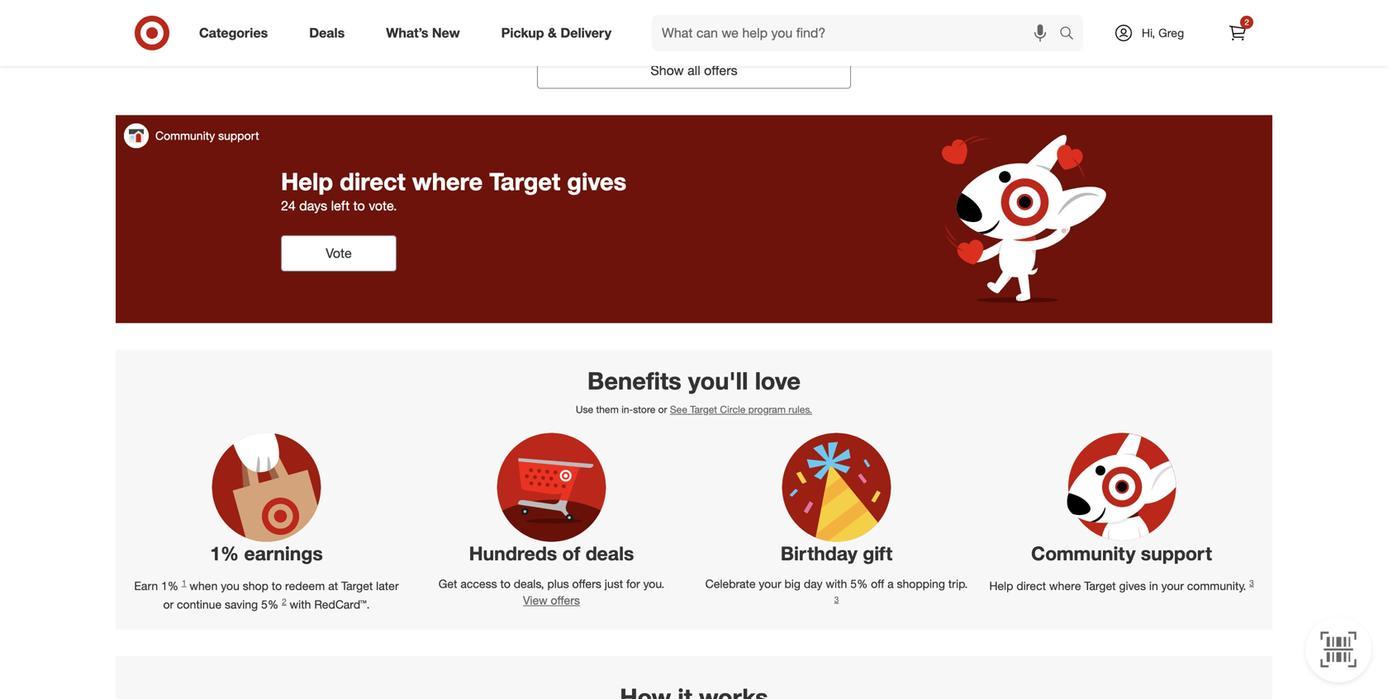 Task type: vqa. For each thing, say whether or not it's contained in the screenshot.
EBT
no



Task type: locate. For each thing, give the bounding box(es) containing it.
1 vertical spatial 5%
[[261, 598, 279, 613]]

to left deals,
[[500, 577, 511, 592]]

gives inside help direct where target gives in your community. 3
[[1119, 579, 1146, 594]]

direct for help direct where target gives in your community. 3
[[1017, 579, 1046, 594]]

0 horizontal spatial 2
[[282, 597, 286, 607]]

or inside when you shop to redeem at target later or continue saving 5%
[[163, 598, 174, 613]]

0 vertical spatial or
[[658, 404, 667, 416]]

see
[[670, 404, 687, 416]]

see target circle program rules. link
[[670, 404, 812, 416]]

0 horizontal spatial 5%
[[261, 598, 279, 613]]

gives for help direct where target gives in your community. 3
[[1119, 579, 1146, 594]]

1 horizontal spatial help
[[989, 579, 1013, 594]]

direct up vote.
[[340, 167, 406, 196]]

where
[[412, 167, 483, 196], [1049, 579, 1081, 594]]

1 horizontal spatial to
[[353, 198, 365, 214]]

community support
[[155, 128, 259, 143], [1031, 543, 1212, 566]]

0 horizontal spatial your
[[759, 577, 781, 592]]

0 vertical spatial community support
[[155, 128, 259, 143]]

with inside the celebrate your big day with 5% off a shopping trip. 3
[[826, 577, 847, 592]]

2 link
[[1220, 15, 1256, 51], [282, 597, 286, 607]]

1 horizontal spatial 2
[[1245, 17, 1249, 27]]

5% inside the celebrate your big day with 5% off a shopping trip. 3
[[850, 577, 868, 592]]

1 horizontal spatial 3 link
[[1250, 578, 1254, 589]]

help direct where target gives 24 days left to vote.
[[281, 167, 627, 214]]

2 inside 2 with redcard™.
[[282, 597, 286, 607]]

or down earn 1% 1
[[163, 598, 174, 613]]

0 vertical spatial with
[[826, 577, 847, 592]]

0 vertical spatial 5%
[[850, 577, 868, 592]]

0 vertical spatial support
[[218, 128, 259, 143]]

pickup & delivery
[[501, 25, 612, 41]]

2 inside 2 link
[[1245, 17, 1249, 27]]

3 down the birthday gift
[[834, 595, 839, 605]]

3 link down the birthday gift
[[834, 595, 839, 605]]

direct right trip. in the right bottom of the page
[[1017, 579, 1046, 594]]

search button
[[1052, 15, 1092, 55]]

0 horizontal spatial community support
[[155, 128, 259, 143]]

to right "left"
[[353, 198, 365, 214]]

0 horizontal spatial with
[[290, 598, 311, 613]]

birthday gift
[[781, 543, 893, 566]]

0 horizontal spatial to
[[272, 579, 282, 594]]

greg
[[1159, 26, 1184, 40]]

or left see
[[658, 404, 667, 416]]

2 horizontal spatial to
[[500, 577, 511, 592]]

1 horizontal spatial with
[[826, 577, 847, 592]]

delivery
[[561, 25, 612, 41]]

2 link right the greg
[[1220, 15, 1256, 51]]

all
[[688, 62, 701, 78]]

in-
[[622, 404, 633, 416]]

your
[[759, 577, 781, 592], [1162, 579, 1184, 594]]

0 horizontal spatial 3 link
[[834, 595, 839, 605]]

3 right community.
[[1250, 578, 1254, 589]]

0 vertical spatial direct
[[340, 167, 406, 196]]

3 inside help direct where target gives in your community. 3
[[1250, 578, 1254, 589]]

your left big
[[759, 577, 781, 592]]

gives inside help direct where target gives 24 days left to vote.
[[567, 167, 627, 196]]

view offers
[[523, 594, 580, 608]]

0 vertical spatial 1%
[[210, 543, 239, 566]]

5%
[[850, 577, 868, 592], [261, 598, 279, 613]]

search
[[1052, 27, 1092, 43]]

1% left '1' link
[[161, 579, 179, 594]]

deals
[[586, 543, 634, 566]]

0 horizontal spatial 3
[[834, 595, 839, 605]]

gives
[[567, 167, 627, 196], [1119, 579, 1146, 594]]

what's new link
[[372, 15, 481, 51]]

direct
[[340, 167, 406, 196], [1017, 579, 1046, 594]]

community.
[[1187, 579, 1246, 594]]

1 vertical spatial with
[[290, 598, 311, 613]]

2 link down redeem
[[282, 597, 286, 607]]

target inside help direct where target gives 24 days left to vote.
[[489, 167, 560, 196]]

1 horizontal spatial community
[[1031, 543, 1136, 566]]

help for help direct where target gives in your community. 3
[[989, 579, 1013, 594]]

trip.
[[948, 577, 968, 592]]

with right "day"
[[826, 577, 847, 592]]

where for help direct where target gives in your community. 3
[[1049, 579, 1081, 594]]

0 horizontal spatial 1%
[[161, 579, 179, 594]]

1 vertical spatial 3
[[834, 595, 839, 605]]

1 vertical spatial where
[[1049, 579, 1081, 594]]

community
[[155, 128, 215, 143], [1031, 543, 1136, 566]]

3 link right community.
[[1250, 578, 1254, 589]]

pickup & delivery link
[[487, 15, 632, 51]]

0 vertical spatial help
[[281, 167, 333, 196]]

continue
[[177, 598, 222, 613]]

0 horizontal spatial support
[[218, 128, 259, 143]]

0 horizontal spatial gives
[[567, 167, 627, 196]]

0 horizontal spatial or
[[163, 598, 174, 613]]

1 horizontal spatial your
[[1162, 579, 1184, 594]]

hundreds
[[469, 543, 557, 566]]

1 vertical spatial support
[[1141, 543, 1212, 566]]

1 horizontal spatial support
[[1141, 543, 1212, 566]]

support
[[218, 128, 259, 143], [1141, 543, 1212, 566]]

1 horizontal spatial 5%
[[850, 577, 868, 592]]

birthday
[[781, 543, 858, 566]]

day
[[804, 577, 823, 592]]

1 vertical spatial or
[[163, 598, 174, 613]]

1 horizontal spatial direct
[[1017, 579, 1046, 594]]

3 link
[[1250, 578, 1254, 589], [834, 595, 839, 605]]

2
[[1245, 17, 1249, 27], [282, 597, 286, 607]]

0 vertical spatial where
[[412, 167, 483, 196]]

at
[[328, 579, 338, 594]]

gift
[[863, 543, 893, 566]]

3 link for gift
[[834, 595, 839, 605]]

help inside help direct where target gives in your community. 3
[[989, 579, 1013, 594]]

3
[[1250, 578, 1254, 589], [834, 595, 839, 605]]

with
[[826, 577, 847, 592], [290, 598, 311, 613]]

1 vertical spatial community support
[[1031, 543, 1212, 566]]

to right shop
[[272, 579, 282, 594]]

celebrate
[[705, 577, 756, 592]]

0 horizontal spatial community
[[155, 128, 215, 143]]

your right in on the bottom of the page
[[1162, 579, 1184, 594]]

1 vertical spatial gives
[[1119, 579, 1146, 594]]

with down redeem
[[290, 598, 311, 613]]

1 horizontal spatial or
[[658, 404, 667, 416]]

where inside help direct where target gives in your community. 3
[[1049, 579, 1081, 594]]

love
[[755, 366, 801, 396]]

1 vertical spatial 2
[[282, 597, 286, 607]]

1 vertical spatial 2 link
[[282, 597, 286, 607]]

get access to deals, plus offers just for you. view offers
[[439, 577, 665, 608]]

1 vertical spatial community
[[1031, 543, 1136, 566]]

3 link for support
[[1250, 578, 1254, 589]]

0 horizontal spatial direct
[[340, 167, 406, 196]]

or
[[658, 404, 667, 416], [163, 598, 174, 613]]

1% earnings
[[210, 543, 323, 566]]

you'll
[[688, 366, 748, 396]]

you
[[221, 579, 240, 594]]

to inside when you shop to redeem at target later or continue saving 5%
[[272, 579, 282, 594]]

hi, greg
[[1142, 26, 1184, 40]]

0 vertical spatial 2 link
[[1220, 15, 1256, 51]]

help inside help direct where target gives 24 days left to vote.
[[281, 167, 333, 196]]

0 horizontal spatial where
[[412, 167, 483, 196]]

1 horizontal spatial gives
[[1119, 579, 1146, 594]]

benefits
[[587, 366, 682, 396]]

0 vertical spatial 3
[[1250, 578, 1254, 589]]

1 vertical spatial 1%
[[161, 579, 179, 594]]

1 vertical spatial help
[[989, 579, 1013, 594]]

direct for help direct where target gives 24 days left to vote.
[[340, 167, 406, 196]]

0 vertical spatial gives
[[567, 167, 627, 196]]

help
[[281, 167, 333, 196], [989, 579, 1013, 594]]

1 vertical spatial direct
[[1017, 579, 1046, 594]]

direct inside help direct where target gives 24 days left to vote.
[[340, 167, 406, 196]]

direct inside help direct where target gives in your community. 3
[[1017, 579, 1046, 594]]

1% up you
[[210, 543, 239, 566]]

What can we help you find? suggestions appear below search field
[[652, 15, 1063, 51]]

shopping
[[897, 577, 945, 592]]

2 right the greg
[[1245, 17, 1249, 27]]

vote.
[[369, 198, 397, 214]]

help up days
[[281, 167, 333, 196]]

1%
[[210, 543, 239, 566], [161, 579, 179, 594]]

where inside help direct where target gives 24 days left to vote.
[[412, 167, 483, 196]]

5% left off
[[850, 577, 868, 592]]

0 vertical spatial 3 link
[[1250, 578, 1254, 589]]

them
[[596, 404, 619, 416]]

1 vertical spatial 3 link
[[834, 595, 839, 605]]

2 down redeem
[[282, 597, 286, 607]]

to
[[353, 198, 365, 214], [500, 577, 511, 592], [272, 579, 282, 594]]

or inside benefits you'll love use them in-store or see target circle program rules.
[[658, 404, 667, 416]]

where for help direct where target gives 24 days left to vote.
[[412, 167, 483, 196]]

1 horizontal spatial 3
[[1250, 578, 1254, 589]]

5% down shop
[[261, 598, 279, 613]]

redcard™.
[[314, 598, 370, 613]]

0 horizontal spatial help
[[281, 167, 333, 196]]

1 horizontal spatial where
[[1049, 579, 1081, 594]]

target
[[489, 167, 560, 196], [690, 404, 717, 416], [341, 579, 373, 594], [1084, 579, 1116, 594]]

shop
[[243, 579, 268, 594]]

big
[[785, 577, 801, 592]]

to inside get access to deals, plus offers just for you. view offers
[[500, 577, 511, 592]]

circle
[[720, 404, 746, 416]]

what's
[[386, 25, 428, 41]]

1% inside earn 1% 1
[[161, 579, 179, 594]]

help right trip. in the right bottom of the page
[[989, 579, 1013, 594]]

0 vertical spatial 2
[[1245, 17, 1249, 27]]



Task type: describe. For each thing, give the bounding box(es) containing it.
deals link
[[295, 15, 365, 51]]

2 with redcard™.
[[282, 597, 370, 613]]

1 link
[[182, 578, 186, 589]]

redeem
[[285, 579, 325, 594]]

pickup
[[501, 25, 544, 41]]

offers
[[704, 62, 738, 78]]

deals
[[309, 25, 345, 41]]

5% inside when you shop to redeem at target later or continue saving 5%
[[261, 598, 279, 613]]

1 horizontal spatial 1%
[[210, 543, 239, 566]]

show
[[651, 62, 684, 78]]

3 inside the celebrate your big day with 5% off a shopping trip. 3
[[834, 595, 839, 605]]

get
[[439, 577, 457, 592]]

1 horizontal spatial 2 link
[[1220, 15, 1256, 51]]

in
[[1149, 579, 1158, 594]]

plus
[[547, 577, 569, 592]]

your inside help direct where target gives in your community. 3
[[1162, 579, 1184, 594]]

earnings
[[244, 543, 323, 566]]

deals,
[[514, 577, 544, 592]]

off
[[871, 577, 884, 592]]

a
[[888, 577, 894, 592]]

view offers link
[[523, 594, 580, 608]]

rules.
[[789, 404, 812, 416]]

new
[[432, 25, 460, 41]]

categories link
[[185, 15, 289, 51]]

your inside the celebrate your big day with 5% off a shopping trip. 3
[[759, 577, 781, 592]]

help direct where target gives in your community. 3
[[989, 578, 1254, 594]]

use
[[576, 404, 593, 416]]

of
[[562, 543, 580, 566]]

0 horizontal spatial 2 link
[[282, 597, 286, 607]]

&
[[548, 25, 557, 41]]

show all offers link
[[537, 52, 851, 89]]

1 horizontal spatial community support
[[1031, 543, 1212, 566]]

access
[[461, 577, 497, 592]]

benefits you'll love use them in-store or see target circle program rules.
[[576, 366, 812, 416]]

days
[[299, 198, 327, 214]]

24
[[281, 198, 296, 214]]

help for help direct where target gives 24 days left to vote.
[[281, 167, 333, 196]]

to inside help direct where target gives 24 days left to vote.
[[353, 198, 365, 214]]

later
[[376, 579, 399, 594]]

categories
[[199, 25, 268, 41]]

hi,
[[1142, 26, 1155, 40]]

when
[[190, 579, 218, 594]]

store
[[633, 404, 656, 416]]

earn 1% 1
[[134, 578, 186, 594]]

saving
[[225, 598, 258, 613]]

2 for 2 with redcard™.
[[282, 597, 286, 607]]

gives for help direct where target gives 24 days left to vote.
[[567, 167, 627, 196]]

program
[[748, 404, 786, 416]]

show all offers
[[651, 62, 738, 78]]

1
[[182, 578, 186, 589]]

vote button
[[281, 235, 397, 272]]

hundreds of deals
[[469, 543, 634, 566]]

vote
[[326, 245, 352, 261]]

target inside when you shop to redeem at target later or continue saving 5%
[[341, 579, 373, 594]]

left
[[331, 198, 350, 214]]

0 vertical spatial community
[[155, 128, 215, 143]]

earn
[[134, 579, 158, 594]]

celebrate your big day with 5% off a shopping trip. 3
[[705, 577, 968, 605]]

what's new
[[386, 25, 460, 41]]

2 for 2
[[1245, 17, 1249, 27]]

when you shop to redeem at target later or continue saving 5%
[[163, 579, 399, 613]]

target inside benefits you'll love use them in-store or see target circle program rules.
[[690, 404, 717, 416]]

with inside 2 with redcard™.
[[290, 598, 311, 613]]

offers just for you.
[[572, 577, 665, 592]]

target inside help direct where target gives in your community. 3
[[1084, 579, 1116, 594]]



